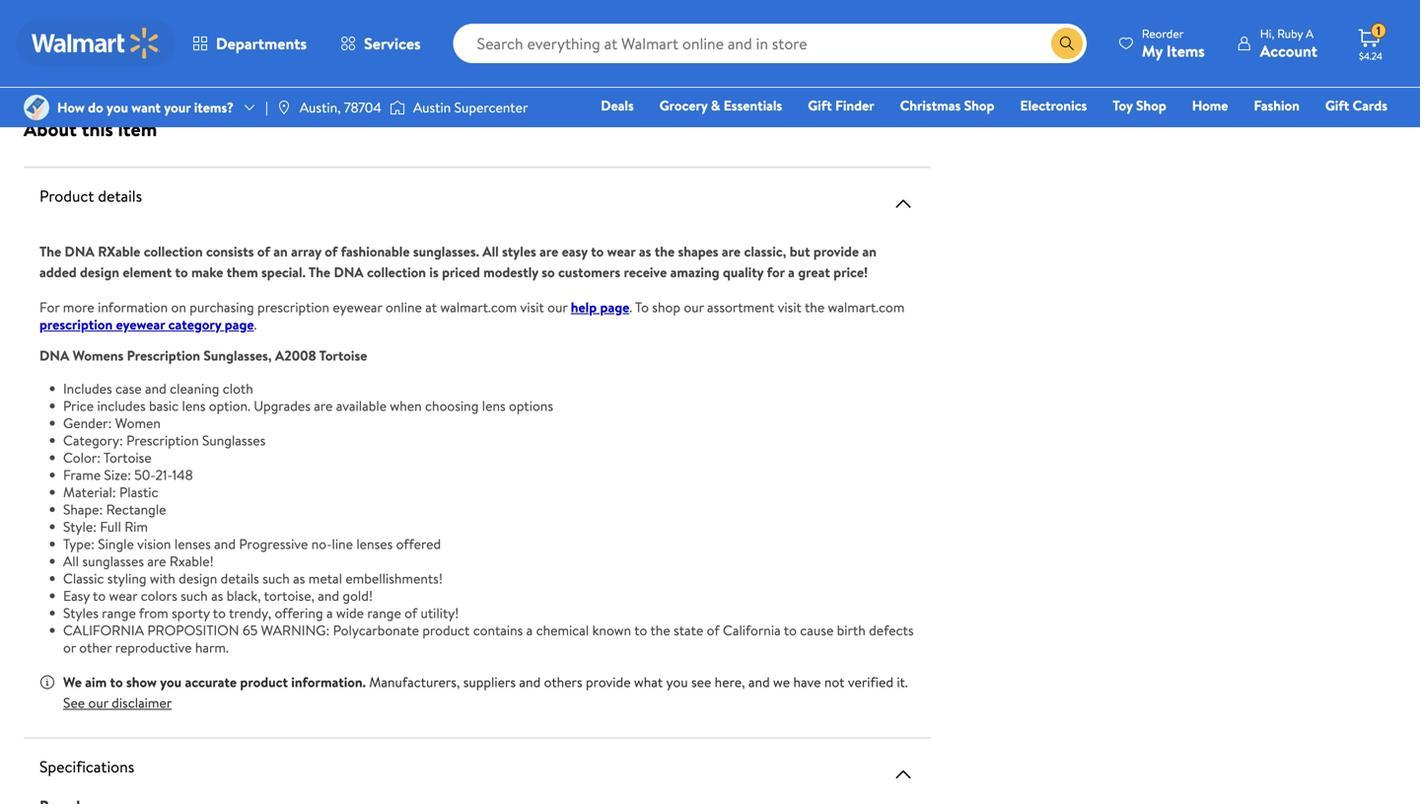 Task type: describe. For each thing, give the bounding box(es) containing it.
great
[[798, 262, 831, 282]]

progressive
[[239, 534, 308, 554]]

known
[[593, 621, 632, 640]]

2 vertical spatial dna
[[39, 346, 69, 365]]

design inside the includes case and cleaning cloth price includes basic lens option. upgrades are available when choosing lens options gender: women category: prescription sunglasses color: tortoise frame size: 50-21-148 material: plastic shape: rectangle style: full rim type: single vision lenses and progressive no-line lenses offered all sunglasses are rxable! classic styling with design details such as metal embellishments! easy to wear colors such as black, tortoise, and gold! styles range from sporty to trendy, offering a wide range of utility! california proposition 65 warning: polycarbonate product contains a chemical known to the state of california to cause birth defects or other reproductive harm.
[[179, 569, 217, 588]]

provide inside the we aim to show you accurate product information. manufacturers, suppliers and others provide what you see here, and we have not verified it. see our disclaimer
[[586, 672, 631, 692]]

options
[[509, 396, 554, 415]]

 image for how do you want your items?
[[24, 95, 49, 120]]

see
[[692, 672, 712, 692]]

of right state
[[707, 621, 720, 640]]

other
[[79, 638, 112, 657]]

includes
[[63, 379, 112, 398]]

and left the others
[[519, 672, 541, 692]]

help
[[571, 297, 597, 317]]

category
[[168, 315, 221, 334]]

grocery & essentials
[[660, 96, 783, 115]]

and left gold!
[[318, 586, 339, 605]]

show
[[126, 672, 157, 692]]

registry
[[1161, 123, 1211, 143]]

2 horizontal spatial our
[[684, 297, 704, 317]]

metal
[[309, 569, 342, 588]]

sporty
[[172, 603, 210, 623]]

gift finder
[[808, 96, 875, 115]]

21-
[[155, 465, 172, 484]]

vision
[[137, 534, 171, 554]]

2 lens from the left
[[482, 396, 506, 415]]

product inside the includes case and cleaning cloth price includes basic lens option. upgrades are available when choosing lens options gender: women category: prescription sunglasses color: tortoise frame size: 50-21-148 material: plastic shape: rectangle style: full rim type: single vision lenses and progressive no-line lenses offered all sunglasses are rxable! classic styling with design details such as metal embellishments! easy to wear colors such as black, tortoise, and gold! styles range from sporty to trendy, offering a wide range of utility! california proposition 65 warning: polycarbonate product contains a chemical known to the state of california to cause birth defects or other reproductive harm.
[[423, 621, 470, 640]]

available
[[336, 396, 387, 415]]

assortment
[[707, 297, 775, 317]]

styles
[[502, 242, 536, 261]]

see
[[63, 693, 85, 712]]

but
[[790, 242, 811, 261]]

christmas
[[900, 96, 961, 115]]

0 vertical spatial collection
[[144, 242, 203, 261]]

specifications image
[[892, 763, 916, 786]]

1 lenses from the left
[[174, 534, 211, 554]]

dna womens prescription sunglasses, a2008 tortoise
[[39, 346, 367, 365]]

line
[[332, 534, 353, 554]]

or
[[63, 638, 76, 657]]

0 horizontal spatial a
[[327, 603, 333, 623]]

finder
[[836, 96, 875, 115]]

a2008
[[275, 346, 316, 365]]

of right array
[[325, 242, 338, 261]]

0 horizontal spatial details
[[98, 185, 142, 207]]

plastic
[[119, 482, 158, 502]]

toy shop
[[1113, 96, 1167, 115]]

a inside the dna rxable collection consists of an array of fashionable sunglasses. all styles are easy to wear as the shapes are classic, but provide an added design element to make them special. the dna collection is priced modestly so customers receive amazing quality for a great price!
[[788, 262, 795, 282]]

to right easy
[[93, 586, 106, 605]]

Walmart Site-Wide search field
[[453, 24, 1087, 63]]

shapes
[[678, 242, 719, 261]]

&
[[711, 96, 721, 115]]

for
[[767, 262, 785, 282]]

walmart image
[[32, 28, 160, 59]]

so
[[542, 262, 555, 282]]

aim
[[85, 672, 107, 692]]

2 lenses from the left
[[356, 534, 393, 554]]

1 horizontal spatial page
[[600, 297, 630, 317]]

all inside the includes case and cleaning cloth price includes basic lens option. upgrades are available when choosing lens options gender: women category: prescription sunglasses color: tortoise frame size: 50-21-148 material: plastic shape: rectangle style: full rim type: single vision lenses and progressive no-line lenses offered all sunglasses are rxable! classic styling with design details such as metal embellishments! easy to wear colors such as black, tortoise, and gold! styles range from sporty to trendy, offering a wide range of utility! california proposition 65 warning: polycarbonate product contains a chemical known to the state of california to cause birth defects or other reproductive harm.
[[63, 552, 79, 571]]

wear inside the dna rxable collection consists of an array of fashionable sunglasses. all styles are easy to wear as the shapes are classic, but provide an added design element to make them special. the dna collection is priced modestly so customers receive amazing quality for a great price!
[[607, 242, 636, 261]]

offering
[[275, 603, 323, 623]]

help page link
[[571, 297, 630, 317]]

 image for austin supercenter
[[390, 98, 405, 117]]

are up so
[[540, 242, 559, 261]]

1 vertical spatial collection
[[367, 262, 426, 282]]

items?
[[194, 98, 234, 117]]

supercenter
[[454, 98, 528, 117]]

deals link
[[592, 95, 643, 116]]

at
[[425, 297, 437, 317]]

gift for finder
[[808, 96, 832, 115]]

prescription inside the includes case and cleaning cloth price includes basic lens option. upgrades are available when choosing lens options gender: women category: prescription sunglasses color: tortoise frame size: 50-21-148 material: plastic shape: rectangle style: full rim type: single vision lenses and progressive no-line lenses offered all sunglasses are rxable! classic styling with design details such as metal embellishments! easy to wear colors such as black, tortoise, and gold! styles range from sporty to trendy, offering a wide range of utility! california proposition 65 warning: polycarbonate product contains a chemical known to the state of california to cause birth defects or other reproductive harm.
[[126, 431, 199, 450]]

services
[[364, 33, 421, 54]]

search icon image
[[1059, 36, 1075, 51]]

are up quality
[[722, 242, 741, 261]]

shape:
[[63, 500, 103, 519]]

the inside the dna rxable collection consists of an array of fashionable sunglasses. all styles are easy to wear as the shapes are classic, but provide an added design element to make them special. the dna collection is priced modestly so customers receive amazing quality for a great price!
[[655, 242, 675, 261]]

here,
[[715, 672, 745, 692]]

50-
[[134, 465, 155, 484]]

gift for cards
[[1326, 96, 1350, 115]]

cleaning
[[170, 379, 219, 398]]

sunglasses.
[[413, 242, 479, 261]]

account
[[1261, 40, 1318, 62]]

easy
[[63, 586, 90, 605]]

one debit link
[[1228, 122, 1313, 144]]

to up customers
[[591, 242, 604, 261]]

cause
[[800, 621, 834, 640]]

shop for toy shop
[[1137, 96, 1167, 115]]

rxable!
[[170, 552, 214, 571]]

to left make
[[175, 262, 188, 282]]

on
[[171, 297, 186, 317]]

shop
[[652, 297, 681, 317]]

no-
[[312, 534, 332, 554]]

our inside the we aim to show you accurate product information. manufacturers, suppliers and others provide what you see here, and we have not verified it. see our disclaimer
[[88, 693, 108, 712]]

single
[[98, 534, 134, 554]]

cards
[[1353, 96, 1388, 115]]

are left available
[[314, 396, 333, 415]]

cloth
[[223, 379, 253, 398]]

have
[[794, 672, 821, 692]]

1 horizontal spatial tortoise
[[319, 346, 367, 365]]

Search search field
[[453, 24, 1087, 63]]

sunglasses
[[202, 431, 266, 450]]

womens
[[73, 346, 124, 365]]

accurate
[[185, 672, 237, 692]]

customers
[[558, 262, 621, 282]]

day
[[42, 9, 60, 26]]

warning:
[[261, 621, 330, 640]]

the dna rxable collection consists of an array of fashionable sunglasses. all styles are easy to wear as the shapes are classic, but provide an added design element to make them special. the dna collection is priced modestly so customers receive amazing quality for a great price!
[[39, 242, 877, 282]]

1 an from the left
[[274, 242, 288, 261]]

electronics link
[[1012, 95, 1096, 116]]

grocery & essentials link
[[651, 95, 791, 116]]

as inside the dna rxable collection consists of an array of fashionable sunglasses. all styles are easy to wear as the shapes are classic, but provide an added design element to make them special. the dna collection is priced modestly so customers receive amazing quality for a great price!
[[639, 242, 652, 261]]

shop for christmas shop
[[965, 96, 995, 115]]

black,
[[227, 586, 261, 605]]

product details image
[[892, 192, 916, 216]]

we
[[63, 672, 82, 692]]

case
[[115, 379, 142, 398]]

product inside the we aim to show you accurate product information. manufacturers, suppliers and others provide what you see here, and we have not verified it. see our disclaimer
[[240, 672, 288, 692]]

1 horizontal spatial as
[[293, 569, 305, 588]]

the inside for more information on purchasing prescription eyewear online at walmart.com visit our help page . to shop our assortment visit the walmart.com prescription eyewear category page .
[[805, 297, 825, 317]]

0 horizontal spatial prescription
[[39, 315, 113, 334]]

color:
[[63, 448, 101, 467]]

the inside the includes case and cleaning cloth price includes basic lens option. upgrades are available when choosing lens options gender: women category: prescription sunglasses color: tortoise frame size: 50-21-148 material: plastic shape: rectangle style: full rim type: single vision lenses and progressive no-line lenses offered all sunglasses are rxable! classic styling with design details such as metal embellishments! easy to wear colors such as black, tortoise, and gold! styles range from sporty to trendy, offering a wide range of utility! california proposition 65 warning: polycarbonate product contains a chemical known to the state of california to cause birth defects or other reproductive harm.
[[651, 621, 671, 640]]

information
[[98, 297, 168, 317]]

what
[[634, 672, 663, 692]]

one debit
[[1237, 123, 1304, 143]]

electronics
[[1021, 96, 1088, 115]]



Task type: locate. For each thing, give the bounding box(es) containing it.
such up "proposition"
[[181, 586, 208, 605]]

as left metal
[[293, 569, 305, 588]]

an up price!
[[863, 242, 877, 261]]

the
[[39, 242, 61, 261], [309, 262, 331, 282]]

design up sporty
[[179, 569, 217, 588]]

148
[[172, 465, 193, 484]]

walmart+
[[1329, 123, 1388, 143]]

a right contains
[[527, 621, 533, 640]]

2 visit from the left
[[778, 297, 802, 317]]

0 horizontal spatial wear
[[109, 586, 137, 605]]

product
[[39, 185, 94, 207]]

eyewear left on
[[116, 315, 165, 334]]

lens right basic
[[182, 396, 206, 415]]

item
[[118, 115, 157, 143]]

of left the utility!
[[405, 603, 417, 623]]

0 horizontal spatial page
[[225, 315, 254, 334]]

page up sunglasses,
[[225, 315, 254, 334]]

1 horizontal spatial our
[[548, 297, 568, 317]]

rxable
[[98, 242, 140, 261]]

tortoise,
[[264, 586, 315, 605]]

0 horizontal spatial you
[[107, 98, 128, 117]]

1 walmart.com from the left
[[440, 297, 517, 317]]

0 vertical spatial dna
[[65, 242, 95, 261]]

all inside the dna rxable collection consists of an array of fashionable sunglasses. all styles are easy to wear as the shapes are classic, but provide an added design element to make them special. the dna collection is priced modestly so customers receive amazing quality for a great price!
[[483, 242, 499, 261]]

shop right toy
[[1137, 96, 1167, 115]]

visit down for
[[778, 297, 802, 317]]

1 horizontal spatial visit
[[778, 297, 802, 317]]

3 product group from the left
[[708, 0, 892, 83]]

array
[[291, 242, 321, 261]]

our left help
[[548, 297, 568, 317]]

1 horizontal spatial shop
[[1137, 96, 1167, 115]]

lens left options
[[482, 396, 506, 415]]

product group up austin, 78704
[[255, 0, 438, 83]]

0 horizontal spatial gift
[[808, 96, 832, 115]]

0 vertical spatial tortoise
[[319, 346, 367, 365]]

1 vertical spatial wear
[[109, 586, 137, 605]]

product details
[[39, 185, 142, 207]]

modestly
[[484, 262, 539, 282]]

0 horizontal spatial product
[[240, 672, 288, 692]]

0 horizontal spatial lenses
[[174, 534, 211, 554]]

california
[[63, 621, 144, 640]]

0 horizontal spatial tortoise
[[104, 448, 152, 467]]

0 horizontal spatial visit
[[520, 297, 544, 317]]

polycarbonate
[[333, 621, 419, 640]]

sunglasses
[[82, 552, 144, 571]]

dna down fashionable on the top left of the page
[[334, 262, 364, 282]]

1 horizontal spatial lens
[[482, 396, 506, 415]]

0 horizontal spatial  image
[[24, 95, 49, 120]]

departments button
[[176, 20, 324, 67]]

reproductive
[[115, 638, 192, 657]]

visit down so
[[520, 297, 544, 317]]

consists
[[206, 242, 254, 261]]

2 range from the left
[[367, 603, 401, 623]]

shop right the christmas
[[965, 96, 995, 115]]

to
[[635, 297, 649, 317]]

christmas shop
[[900, 96, 995, 115]]

0 horizontal spatial all
[[63, 552, 79, 571]]

product group up gift finder link
[[708, 0, 892, 83]]

0 vertical spatial provide
[[814, 242, 859, 261]]

special.
[[261, 262, 306, 282]]

prescription down prescription eyewear category page link on the top
[[127, 346, 200, 365]]

basic
[[149, 396, 179, 415]]

1 horizontal spatial .
[[630, 297, 633, 317]]

essentials
[[724, 96, 783, 115]]

our
[[548, 297, 568, 317], [684, 297, 704, 317], [88, 693, 108, 712]]

0 vertical spatial design
[[80, 262, 119, 282]]

0 horizontal spatial range
[[102, 603, 136, 623]]

0 horizontal spatial such
[[181, 586, 208, 605]]

austin, 78704
[[300, 98, 382, 117]]

details right the product
[[98, 185, 142, 207]]

1 horizontal spatial details
[[221, 569, 259, 588]]

range right wide on the bottom left
[[367, 603, 401, 623]]

1 horizontal spatial walmart.com
[[828, 297, 905, 317]]

1 vertical spatial provide
[[586, 672, 631, 692]]

rim
[[125, 517, 148, 536]]

of up the special.
[[257, 242, 270, 261]]

lenses right vision
[[174, 534, 211, 554]]

2 vertical spatial the
[[651, 621, 671, 640]]

to right known
[[635, 621, 648, 640]]

gift cards link
[[1317, 95, 1397, 116]]

0 vertical spatial product
[[423, 621, 470, 640]]

1 vertical spatial details
[[221, 569, 259, 588]]

0 horizontal spatial our
[[88, 693, 108, 712]]

0 horizontal spatial an
[[274, 242, 288, 261]]

the down array
[[309, 262, 331, 282]]

product group
[[255, 0, 438, 83], [481, 0, 665, 83], [708, 0, 892, 83]]

price!
[[834, 262, 868, 282]]

0 horizontal spatial shop
[[965, 96, 995, 115]]

california
[[723, 621, 781, 640]]

dna
[[65, 242, 95, 261], [334, 262, 364, 282], [39, 346, 69, 365]]

0 vertical spatial all
[[483, 242, 499, 261]]

0 vertical spatial the
[[655, 242, 675, 261]]

defects
[[869, 621, 914, 640]]

0 horizontal spatial provide
[[586, 672, 631, 692]]

product left contains
[[423, 621, 470, 640]]

product right accurate
[[240, 672, 288, 692]]

2 an from the left
[[863, 242, 877, 261]]

walmart.com down the priced
[[440, 297, 517, 317]]

a
[[788, 262, 795, 282], [327, 603, 333, 623], [527, 621, 533, 640]]

and left we
[[749, 672, 770, 692]]

to left cause on the right bottom of the page
[[784, 621, 797, 640]]

the up added
[[39, 242, 61, 261]]

2-day shipping
[[32, 9, 105, 26]]

dna up added
[[65, 242, 95, 261]]

tortoise right a2008
[[319, 346, 367, 365]]

collection down fashionable on the top left of the page
[[367, 262, 426, 282]]

details up trendy,
[[221, 569, 259, 588]]

all up easy
[[63, 552, 79, 571]]

for
[[39, 297, 60, 317]]

about
[[24, 115, 77, 143]]

to right aim
[[110, 672, 123, 692]]

1 horizontal spatial all
[[483, 242, 499, 261]]

1 horizontal spatial prescription
[[258, 297, 330, 317]]

product group up deals link on the left top
[[481, 0, 665, 83]]

provide
[[814, 242, 859, 261], [586, 672, 631, 692]]

0 horizontal spatial product group
[[255, 0, 438, 83]]

2 gift from the left
[[1326, 96, 1350, 115]]

harm.
[[195, 638, 229, 657]]

1 vertical spatial all
[[63, 552, 79, 571]]

a right for
[[788, 262, 795, 282]]

you
[[107, 98, 128, 117], [160, 672, 182, 692], [667, 672, 688, 692]]

1 vertical spatial design
[[179, 569, 217, 588]]

 image
[[24, 95, 49, 120], [390, 98, 405, 117], [276, 100, 292, 115]]

1 horizontal spatial wear
[[607, 242, 636, 261]]

provide up price!
[[814, 242, 859, 261]]

1 vertical spatial tortoise
[[104, 448, 152, 467]]

quality
[[723, 262, 764, 282]]

1 horizontal spatial product
[[423, 621, 470, 640]]

gift cards registry
[[1161, 96, 1388, 143]]

and right rxable!
[[214, 534, 236, 554]]

0 horizontal spatial collection
[[144, 242, 203, 261]]

1 vertical spatial dna
[[334, 262, 364, 282]]

wear
[[607, 242, 636, 261], [109, 586, 137, 605]]

deals
[[601, 96, 634, 115]]

0 horizontal spatial as
[[211, 586, 223, 605]]

1 horizontal spatial  image
[[276, 100, 292, 115]]

gift left finder
[[808, 96, 832, 115]]

wear left the from
[[109, 586, 137, 605]]

walmart.com down price!
[[828, 297, 905, 317]]

1 horizontal spatial product group
[[481, 0, 665, 83]]

prescription down the special.
[[258, 297, 330, 317]]

toy
[[1113, 96, 1133, 115]]

our down aim
[[88, 693, 108, 712]]

provide left the "what"
[[586, 672, 631, 692]]

tortoise inside the includes case and cleaning cloth price includes basic lens option. upgrades are available when choosing lens options gender: women category: prescription sunglasses color: tortoise frame size: 50-21-148 material: plastic shape: rectangle style: full rim type: single vision lenses and progressive no-line lenses offered all sunglasses are rxable! classic styling with design details such as metal embellishments! easy to wear colors such as black, tortoise, and gold! styles range from sporty to trendy, offering a wide range of utility! california proposition 65 warning: polycarbonate product contains a chemical known to the state of california to cause birth defects or other reproductive harm.
[[104, 448, 152, 467]]

eyewear left online
[[333, 297, 382, 317]]

your
[[164, 98, 191, 117]]

departments
[[216, 33, 307, 54]]

1 vertical spatial the
[[805, 297, 825, 317]]

to inside the we aim to show you accurate product information. manufacturers, suppliers and others provide what you see here, and we have not verified it. see our disclaimer
[[110, 672, 123, 692]]

you right show
[[160, 672, 182, 692]]

1 gift from the left
[[808, 96, 832, 115]]

0 horizontal spatial eyewear
[[116, 315, 165, 334]]

1 horizontal spatial provide
[[814, 242, 859, 261]]

chemical
[[536, 621, 589, 640]]

2 horizontal spatial  image
[[390, 98, 405, 117]]

1 horizontal spatial an
[[863, 242, 877, 261]]

 image right 78704
[[390, 98, 405, 117]]

an up the special.
[[274, 242, 288, 261]]

them
[[227, 262, 258, 282]]

a
[[1306, 25, 1314, 42]]

2 horizontal spatial a
[[788, 262, 795, 282]]

such down progressive
[[263, 569, 290, 588]]

page left to
[[600, 297, 630, 317]]

toy shop link
[[1104, 95, 1176, 116]]

lenses right line
[[356, 534, 393, 554]]

this
[[82, 115, 113, 143]]

a left wide on the bottom left
[[327, 603, 333, 623]]

shipping
[[63, 9, 105, 26]]

1 shop from the left
[[965, 96, 995, 115]]

the left state
[[651, 621, 671, 640]]

0 vertical spatial wear
[[607, 242, 636, 261]]

design down rxable in the top left of the page
[[80, 262, 119, 282]]

65
[[243, 621, 258, 640]]

dna left womens
[[39, 346, 69, 365]]

. left to
[[630, 297, 633, 317]]

the up receive
[[655, 242, 675, 261]]

our right shop
[[684, 297, 704, 317]]

you left see
[[667, 672, 688, 692]]

includes case and cleaning cloth price includes basic lens option. upgrades are available when choosing lens options gender: women category: prescription sunglasses color: tortoise frame size: 50-21-148 material: plastic shape: rectangle style: full rim type: single vision lenses and progressive no-line lenses offered all sunglasses are rxable! classic styling with design details such as metal embellishments! easy to wear colors such as black, tortoise, and gold! styles range from sporty to trendy, offering a wide range of utility! california proposition 65 warning: polycarbonate product contains a chemical known to the state of california to cause birth defects or other reproductive harm.
[[63, 379, 914, 657]]

1 lens from the left
[[182, 396, 206, 415]]

such
[[263, 569, 290, 588], [181, 586, 208, 605]]

wide
[[336, 603, 364, 623]]

lens
[[182, 396, 206, 415], [482, 396, 506, 415]]

online
[[386, 297, 422, 317]]

. up sunglasses,
[[254, 315, 257, 334]]

gold!
[[343, 586, 373, 605]]

1 horizontal spatial such
[[263, 569, 290, 588]]

details inside the includes case and cleaning cloth price includes basic lens option. upgrades are available when choosing lens options gender: women category: prescription sunglasses color: tortoise frame size: 50-21-148 material: plastic shape: rectangle style: full rim type: single vision lenses and progressive no-line lenses offered all sunglasses are rxable! classic styling with design details such as metal embellishments! easy to wear colors such as black, tortoise, and gold! styles range from sporty to trendy, offering a wide range of utility! california proposition 65 warning: polycarbonate product contains a chemical known to the state of california to cause birth defects or other reproductive harm.
[[221, 569, 259, 588]]

1 visit from the left
[[520, 297, 544, 317]]

as left black,
[[211, 586, 223, 605]]

are right the styling
[[147, 552, 166, 571]]

2 product group from the left
[[481, 0, 665, 83]]

2 walmart.com from the left
[[828, 297, 905, 317]]

1 vertical spatial prescription
[[126, 431, 199, 450]]

prescription eyewear category page link
[[39, 315, 254, 334]]

gift inside gift cards registry
[[1326, 96, 1350, 115]]

you right do
[[107, 98, 128, 117]]

 image left the how
[[24, 95, 49, 120]]

1 horizontal spatial you
[[160, 672, 182, 692]]

it.
[[897, 672, 908, 692]]

1 horizontal spatial eyewear
[[333, 297, 382, 317]]

1 prescription from the top
[[127, 346, 200, 365]]

range left the from
[[102, 603, 136, 623]]

provide inside the dna rxable collection consists of an array of fashionable sunglasses. all styles are easy to wear as the shapes are classic, but provide an added design element to make them special. the dna collection is priced modestly so customers receive amazing quality for a great price!
[[814, 242, 859, 261]]

gift finder link
[[799, 95, 884, 116]]

1 horizontal spatial design
[[179, 569, 217, 588]]

tortoise down 'women'
[[104, 448, 152, 467]]

want
[[131, 98, 161, 117]]

full
[[100, 517, 121, 536]]

frame
[[63, 465, 101, 484]]

prescription up womens
[[39, 315, 113, 334]]

prescription down basic
[[126, 431, 199, 450]]

more
[[63, 297, 94, 317]]

amazing
[[671, 262, 720, 282]]

austin supercenter
[[413, 98, 528, 117]]

1 horizontal spatial a
[[527, 621, 533, 640]]

the down great on the top right
[[805, 297, 825, 317]]

2 horizontal spatial product group
[[708, 0, 892, 83]]

1 horizontal spatial gift
[[1326, 96, 1350, 115]]

debit
[[1270, 123, 1304, 143]]

gift left cards
[[1326, 96, 1350, 115]]

details
[[98, 185, 142, 207], [221, 569, 259, 588]]

1 product group from the left
[[255, 0, 438, 83]]

all left styles
[[483, 242, 499, 261]]

1 vertical spatial product
[[240, 672, 288, 692]]

and right case
[[145, 379, 167, 398]]

0 horizontal spatial design
[[80, 262, 119, 282]]

0 horizontal spatial walmart.com
[[440, 297, 517, 317]]

shop
[[965, 96, 995, 115], [1137, 96, 1167, 115]]

0 horizontal spatial lens
[[182, 396, 206, 415]]

2 shop from the left
[[1137, 96, 1167, 115]]

 image for austin, 78704
[[276, 100, 292, 115]]

wear inside the includes case and cleaning cloth price includes basic lens option. upgrades are available when choosing lens options gender: women category: prescription sunglasses color: tortoise frame size: 50-21-148 material: plastic shape: rectangle style: full rim type: single vision lenses and progressive no-line lenses offered all sunglasses are rxable! classic styling with design details such as metal embellishments! easy to wear colors such as black, tortoise, and gold! styles range from sporty to trendy, offering a wide range of utility! california proposition 65 warning: polycarbonate product contains a chemical known to the state of california to cause birth defects or other reproductive harm.
[[109, 586, 137, 605]]

1 horizontal spatial collection
[[367, 262, 426, 282]]

0 vertical spatial details
[[98, 185, 142, 207]]

fashion link
[[1246, 95, 1309, 116]]

design inside the dna rxable collection consists of an array of fashionable sunglasses. all styles are easy to wear as the shapes are classic, but provide an added design element to make them special. the dna collection is priced modestly so customers receive amazing quality for a great price!
[[80, 262, 119, 282]]

from
[[139, 603, 168, 623]]

austin,
[[300, 98, 341, 117]]

 image right |
[[276, 100, 292, 115]]

1 horizontal spatial lenses
[[356, 534, 393, 554]]

category:
[[63, 431, 123, 450]]

about this item
[[24, 115, 157, 143]]

as up receive
[[639, 242, 652, 261]]

items
[[1167, 40, 1205, 62]]

1 range from the left
[[102, 603, 136, 623]]

proposition
[[147, 621, 239, 640]]

disclaimer
[[112, 693, 172, 712]]

to right sporty
[[213, 603, 226, 623]]

0 vertical spatial the
[[39, 242, 61, 261]]

reorder
[[1142, 25, 1184, 42]]

collection up element
[[144, 242, 203, 261]]

1 horizontal spatial the
[[309, 262, 331, 282]]

2 horizontal spatial you
[[667, 672, 688, 692]]

2 prescription from the top
[[126, 431, 199, 450]]

1 vertical spatial the
[[309, 262, 331, 282]]

0 horizontal spatial the
[[39, 242, 61, 261]]

0 vertical spatial prescription
[[127, 346, 200, 365]]

0 horizontal spatial .
[[254, 315, 257, 334]]

fashionable
[[341, 242, 410, 261]]

embellishments!
[[346, 569, 443, 588]]

my
[[1142, 40, 1163, 62]]

wear up receive
[[607, 242, 636, 261]]

2 horizontal spatial as
[[639, 242, 652, 261]]

1 horizontal spatial range
[[367, 603, 401, 623]]



Task type: vqa. For each thing, say whether or not it's contained in the screenshot.
Sunglasses,
yes



